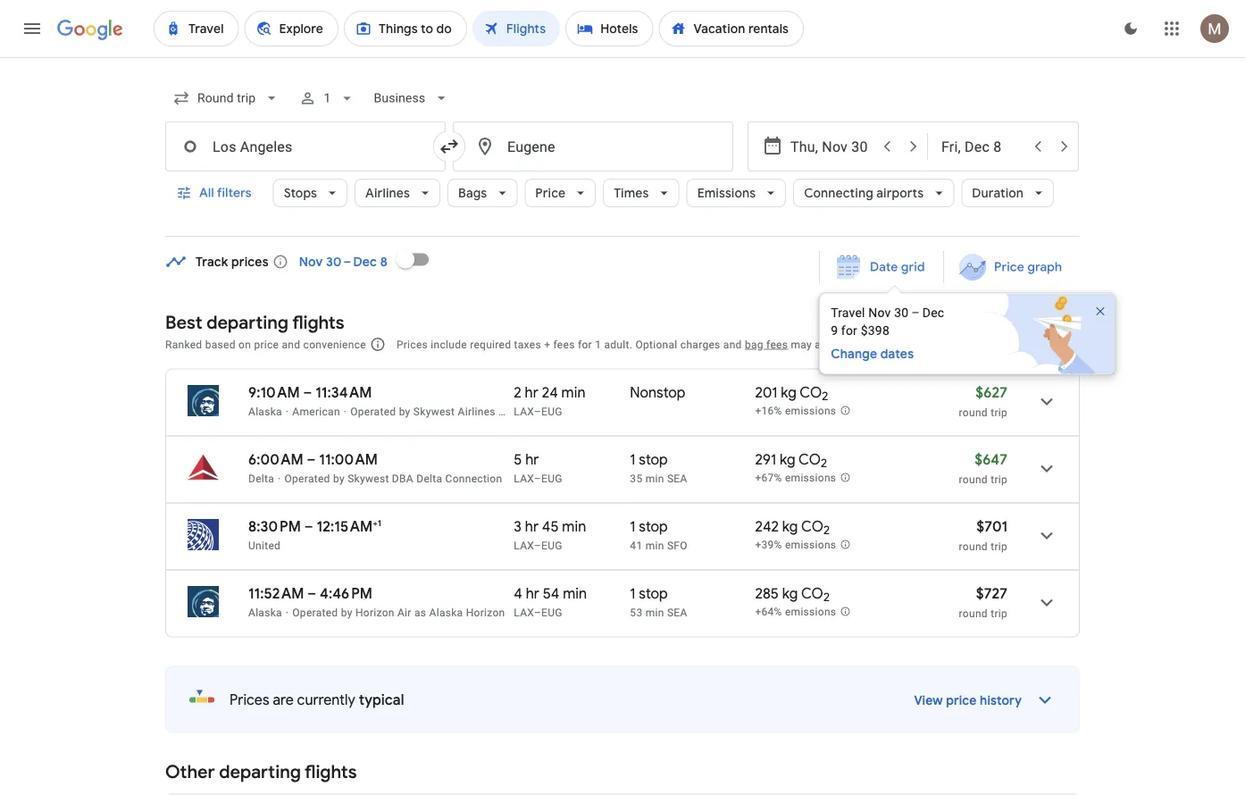 Task type: locate. For each thing, give the bounding box(es) containing it.
hr for 45
[[525, 517, 539, 536]]

loading results progress bar
[[0, 57, 1245, 61]]

1 round from the top
[[959, 406, 988, 419]]

sea inside 1 stop 53 min sea
[[667, 606, 688, 619]]

track
[[196, 254, 228, 270]]

1 for 1 stop 53 min sea
[[630, 584, 636, 603]]

for right the 9 at top right
[[841, 323, 858, 338]]

emissions down 201 kg co 2
[[785, 405, 837, 417]]

stop
[[639, 450, 668, 469], [639, 517, 668, 536], [639, 584, 668, 603]]

1 horizontal spatial +
[[544, 338, 551, 351]]

stop inside 1 stop 41 min sfo
[[639, 517, 668, 536]]

Departure time: 6:00 AM. text field
[[248, 450, 304, 469]]

+ down the 'operated by skywest dba delta connection'
[[373, 517, 378, 528]]

trip down $701 text field
[[991, 540, 1008, 553]]

1 inside popup button
[[324, 91, 331, 105]]

price graph button
[[948, 251, 1076, 283]]

11:34 am
[[316, 383, 372, 402]]

emissions
[[697, 185, 756, 201]]

view price history image
[[1024, 679, 1067, 721]]

required
[[470, 338, 511, 351]]

and
[[282, 338, 300, 351], [723, 338, 742, 351]]

1 stop flight. element up 41
[[630, 517, 668, 538]]

all filters
[[199, 185, 252, 201]]

0 vertical spatial prices
[[397, 338, 428, 351]]

min right 54
[[563, 584, 587, 603]]

242 kg co 2
[[755, 517, 830, 538]]

price right view
[[946, 693, 977, 709]]

eug inside 3 hr 45 min lax – eug
[[541, 539, 563, 552]]

trip inside $727 round trip
[[991, 607, 1008, 620]]

hr inside 5 hr lax – eug
[[525, 450, 539, 469]]

hr for 24
[[525, 383, 539, 402]]

3 round from the top
[[959, 540, 988, 553]]

by up dba at the left
[[399, 405, 411, 418]]

8
[[380, 254, 388, 270]]

round down $727 'text field'
[[959, 607, 988, 620]]

727 US dollars text field
[[976, 584, 1008, 603]]

+16%
[[755, 405, 782, 417]]

hr inside 4 hr 54 min lax – eug
[[526, 584, 540, 603]]

leaves los angeles international airport at 9:10 am on thursday, november 30 and arrives at eugene airport (eug) at 11:34 am on thursday, november 30. element
[[248, 383, 372, 402]]

4 hr 54 min lax – eug
[[514, 584, 587, 619]]

layover (1 of 1) is a 53 min layover at seattle-tacoma international airport in seattle. element
[[630, 605, 746, 620]]

hr right 3
[[525, 517, 539, 536]]

1 vertical spatial 30 – dec
[[894, 306, 945, 320]]

layover (1 of 1) is a 35 min layover at seattle-tacoma international airport in seattle. element
[[630, 471, 746, 486]]

2 vertical spatial 1 stop flight. element
[[630, 584, 668, 605]]

best departing flights
[[165, 311, 344, 334]]

eug inside 2 hr 24 min lax – eug
[[541, 405, 563, 418]]

lax inside 2 hr 24 min lax – eug
[[514, 405, 534, 418]]

627 US dollars text field
[[976, 383, 1008, 402]]

stop inside 1 stop 35 min sea
[[639, 450, 668, 469]]

$647 round trip
[[959, 450, 1008, 486]]

hr right 5
[[525, 450, 539, 469]]

0 vertical spatial skywest
[[414, 405, 455, 418]]

co inside 242 kg co 2
[[801, 517, 824, 536]]

other departing flights
[[165, 761, 357, 783]]

lax
[[514, 405, 534, 418], [514, 472, 534, 485], [514, 539, 534, 552], [514, 606, 534, 619]]

30 – dec for nov 30 – dec 8
[[326, 254, 377, 270]]

2 trip from the top
[[991, 473, 1008, 486]]

leaves los angeles international airport at 8:30 pm on thursday, november 30 and arrives at eugene airport (eug) at 12:15 am on friday, december 1. element
[[248, 517, 381, 536]]

co up +39% emissions
[[801, 517, 824, 536]]

30 – dec inside nov 30 – dec 9
[[894, 306, 945, 320]]

price graph
[[994, 259, 1062, 275]]

sea right 35
[[667, 472, 688, 485]]

operated down the leaves los angeles international airport at 6:00 am on thursday, november 30 and arrives at eugene airport (eug) at 11:00 am on thursday, november 30. element
[[285, 472, 330, 485]]

+64%
[[755, 606, 782, 618]]

$398
[[861, 323, 890, 338]]

0 vertical spatial as
[[499, 405, 510, 418]]

skywest down arrival time: 11:00 am. text field
[[348, 472, 389, 485]]

trip for $701
[[991, 540, 1008, 553]]

647 US dollars text field
[[975, 450, 1008, 469]]

airlines up 'connection'
[[458, 405, 496, 418]]

round inside '$627 round trip'
[[959, 406, 988, 419]]

2 fees from the left
[[767, 338, 788, 351]]

2 up +39% emissions
[[824, 523, 830, 538]]

flights down currently
[[305, 761, 357, 783]]

0 horizontal spatial prices
[[230, 691, 269, 709]]

1 horizontal spatial price
[[946, 693, 977, 709]]

0 horizontal spatial 30 – dec
[[326, 254, 377, 270]]

as right air
[[414, 606, 426, 619]]

co inside 201 kg co 2
[[800, 383, 822, 402]]

1 vertical spatial skywest
[[348, 472, 389, 485]]

main content
[[165, 238, 1135, 795]]

eug down 54
[[541, 606, 563, 619]]

– right departure time: 6:00 am. "text field"
[[307, 450, 316, 469]]

0 vertical spatial operated
[[350, 405, 396, 418]]

4 eug from the top
[[541, 606, 563, 619]]

date grid
[[870, 259, 925, 275]]

2 up the +64% emissions on the bottom
[[824, 590, 830, 605]]

0 vertical spatial 1 stop flight. element
[[630, 450, 668, 471]]

1 inside 1 stop 41 min sfo
[[630, 517, 636, 536]]

1 vertical spatial price
[[946, 693, 977, 709]]

delta right dba at the left
[[416, 472, 442, 485]]

trip down $727 at the right
[[991, 607, 1008, 620]]

2 inside 242 kg co 2
[[824, 523, 830, 538]]

and down best departing flights
[[282, 338, 300, 351]]

eug down 45
[[541, 539, 563, 552]]

hr
[[525, 383, 539, 402], [525, 450, 539, 469], [525, 517, 539, 536], [526, 584, 540, 603]]

0 vertical spatial price
[[535, 185, 566, 201]]

eug for 45
[[541, 539, 563, 552]]

1 stop from the top
[[639, 450, 668, 469]]

min right 45
[[562, 517, 586, 536]]

2 for 201
[[822, 389, 829, 404]]

departing right "other"
[[219, 761, 301, 783]]

fees right bag
[[767, 338, 788, 351]]

+ right taxes
[[544, 338, 551, 351]]

fees right taxes
[[553, 338, 575, 351]]

total duration 3 hr 45 min. element
[[514, 517, 630, 538]]

sort by: button
[[998, 328, 1080, 360]]

operated down 11:34 am "text field"
[[350, 405, 396, 418]]

price for price graph
[[994, 259, 1024, 275]]

1 trip from the top
[[991, 406, 1008, 419]]

round inside $727 round trip
[[959, 607, 988, 620]]

+67% emissions
[[755, 472, 837, 484]]

prices
[[397, 338, 428, 351], [230, 691, 269, 709]]

min for 53
[[646, 606, 664, 619]]

trip down $647 text box
[[991, 473, 1008, 486]]

bags button
[[448, 172, 518, 214]]

1 stop flight. element
[[630, 450, 668, 471], [630, 517, 668, 538], [630, 584, 668, 605]]

– down total duration 4 hr 54 min. element
[[534, 606, 541, 619]]

kg for 291
[[780, 450, 796, 469]]

6:00 am
[[248, 450, 304, 469]]

3 emissions from the top
[[785, 539, 837, 551]]

lax for 2
[[514, 405, 534, 418]]

+
[[544, 338, 551, 351], [373, 517, 378, 528]]

emissions for 291
[[785, 472, 837, 484]]

alaska down 11:52 am
[[248, 606, 282, 619]]

for inside for $398 change dates
[[841, 323, 858, 338]]

total duration 4 hr 54 min. element
[[514, 584, 630, 605]]

lax down 3
[[514, 539, 534, 552]]

4 emissions from the top
[[785, 606, 837, 618]]

1 horizontal spatial skywest
[[414, 405, 455, 418]]

min right 53
[[646, 606, 664, 619]]

operated
[[350, 405, 396, 418], [285, 472, 330, 485], [292, 606, 338, 619]]

kg inside 201 kg co 2
[[781, 383, 797, 402]]

2 left 24
[[514, 383, 522, 402]]

emissions for 285
[[785, 606, 837, 618]]

operated by horizon air as alaska horizon
[[292, 606, 505, 619]]

total duration 2 hr 24 min. element
[[514, 383, 630, 404]]

stop up 53
[[639, 584, 668, 603]]

1 horizontal spatial  image
[[344, 405, 347, 418]]

lax down 5
[[514, 472, 534, 485]]

2 for 291
[[821, 456, 827, 471]]

prices are currently typical
[[230, 691, 404, 709]]

kg up the +64% emissions on the bottom
[[782, 584, 798, 603]]

0 horizontal spatial delta
[[248, 472, 274, 485]]

1 lax from the top
[[514, 405, 534, 418]]

round inside $701 round trip
[[959, 540, 988, 553]]

min inside 1 stop 53 min sea
[[646, 606, 664, 619]]

242
[[755, 517, 779, 536]]

0 vertical spatial by
[[399, 405, 411, 418]]

30 – dec left 8
[[326, 254, 377, 270]]

delta down 6:00 am
[[248, 472, 274, 485]]

2 inside 285 kg co 2
[[824, 590, 830, 605]]

1 inside 1 stop 53 min sea
[[630, 584, 636, 603]]

nov up the $398
[[869, 306, 891, 320]]

0 horizontal spatial for
[[578, 338, 592, 351]]

1 vertical spatial flights
[[305, 761, 357, 783]]

price right bags popup button
[[535, 185, 566, 201]]

2 inside 201 kg co 2
[[822, 389, 829, 404]]

by
[[399, 405, 411, 418], [333, 472, 345, 485], [341, 606, 353, 619]]

lax left skywest
[[514, 405, 534, 418]]

track prices
[[196, 254, 269, 270]]

3 eug from the top
[[541, 539, 563, 552]]

None text field
[[453, 121, 733, 172]]

stop up 35
[[639, 450, 668, 469]]

co for 242
[[801, 517, 824, 536]]

date
[[870, 259, 898, 275]]

None field
[[165, 82, 288, 114], [367, 82, 457, 114], [165, 82, 288, 114], [367, 82, 457, 114]]

 image
[[286, 606, 289, 619]]

min inside 4 hr 54 min lax – eug
[[563, 584, 587, 603]]

currently
[[297, 691, 355, 709]]

0 horizontal spatial  image
[[286, 405, 289, 418]]

for left adult.
[[578, 338, 592, 351]]

4 trip from the top
[[991, 607, 1008, 620]]

departing
[[207, 311, 288, 334], [219, 761, 301, 783]]

bags
[[458, 185, 487, 201]]

2 lax from the top
[[514, 472, 534, 485]]

as left 2 hr 24 min lax – eug
[[499, 405, 510, 418]]

 image down 9:10 am text field
[[286, 405, 289, 418]]

2
[[514, 383, 522, 402], [822, 389, 829, 404], [821, 456, 827, 471], [824, 523, 830, 538], [824, 590, 830, 605]]

price left graph
[[994, 259, 1024, 275]]

eug down 24
[[541, 405, 563, 418]]

min inside 2 hr 24 min lax – eug
[[562, 383, 586, 402]]

emissions down 285 kg co 2
[[785, 606, 837, 618]]

change
[[831, 346, 877, 362]]

layover (1 of 1) is a 41 min layover at san francisco international airport in san francisco. element
[[630, 538, 746, 553]]

1 horizontal spatial delta
[[416, 472, 442, 485]]

+ inside '8:30 pm – 12:15 am + 1'
[[373, 517, 378, 528]]

1 vertical spatial sea
[[667, 606, 688, 619]]

2 sea from the top
[[667, 606, 688, 619]]

1 inside '8:30 pm – 12:15 am + 1'
[[378, 517, 381, 528]]

3 hr 45 min lax – eug
[[514, 517, 586, 552]]

Arrival time: 11:00 AM. text field
[[319, 450, 378, 469]]

2 round from the top
[[959, 473, 988, 486]]

Departure time: 8:30 PM. text field
[[248, 517, 301, 536]]

hr right 4
[[526, 584, 540, 603]]

2  image from the left
[[344, 405, 347, 418]]

change appearance image
[[1110, 7, 1152, 50]]

1 vertical spatial nov
[[869, 306, 891, 320]]

round inside $647 round trip
[[959, 473, 988, 486]]

kg up +67% emissions
[[780, 450, 796, 469]]

sea
[[667, 472, 688, 485], [667, 606, 688, 619]]

kg up "+16% emissions"
[[781, 383, 797, 402]]

kg inside 242 kg co 2
[[782, 517, 798, 536]]

grid
[[901, 259, 925, 275]]

0 horizontal spatial fees
[[553, 338, 575, 351]]

1 for 1
[[324, 91, 331, 105]]

0 horizontal spatial horizon
[[355, 606, 395, 619]]

trip for $647
[[991, 473, 1008, 486]]

0 horizontal spatial +
[[373, 517, 378, 528]]

sea right 53
[[667, 606, 688, 619]]

horizon left air
[[355, 606, 395, 619]]

kg up +39% emissions
[[782, 517, 798, 536]]

2 up "+16% emissions"
[[822, 389, 829, 404]]

operated down leaves los angeles international airport at 11:52 am on thursday, november 30 and arrives at eugene airport (eug) at 4:46 pm on thursday, november 30. element
[[292, 606, 338, 619]]

1 eug from the top
[[541, 405, 563, 418]]

1 stop flight. element up 35
[[630, 450, 668, 471]]

–
[[303, 383, 312, 402], [534, 405, 541, 418], [307, 450, 316, 469], [534, 472, 541, 485], [304, 517, 313, 536], [534, 539, 541, 552], [308, 584, 316, 603], [534, 606, 541, 619]]

round down $647 text box
[[959, 473, 988, 486]]

trip inside $647 round trip
[[991, 473, 1008, 486]]

0 vertical spatial nov
[[299, 254, 323, 270]]

kg inside 285 kg co 2
[[782, 584, 798, 603]]

min inside 3 hr 45 min lax – eug
[[562, 517, 586, 536]]

1 vertical spatial +
[[373, 517, 378, 528]]

1 fees from the left
[[553, 338, 575, 351]]

nov right learn more about tracked prices image
[[299, 254, 323, 270]]

285
[[755, 584, 779, 603]]

4 lax from the top
[[514, 606, 534, 619]]

0 horizontal spatial price
[[254, 338, 279, 351]]

0 vertical spatial price
[[254, 338, 279, 351]]

nov
[[299, 254, 323, 270], [869, 306, 891, 320]]

– down total duration 3 hr 45 min. element at bottom
[[534, 539, 541, 552]]

2 for 285
[[824, 590, 830, 605]]

0 vertical spatial airlines
[[365, 185, 410, 201]]

$727 round trip
[[959, 584, 1008, 620]]

trip inside $701 round trip
[[991, 540, 1008, 553]]

emissions down 242 kg co 2
[[785, 539, 837, 551]]

None text field
[[165, 121, 446, 172]]

1 horizontal spatial prices
[[397, 338, 428, 351]]

2 stop from the top
[[639, 517, 668, 536]]

trip for $627
[[991, 406, 1008, 419]]

1 horizontal spatial 30 – dec
[[894, 306, 945, 320]]

trip for $727
[[991, 607, 1008, 620]]

2 vertical spatial by
[[341, 606, 353, 619]]

1 horizontal spatial for
[[841, 323, 858, 338]]

co inside 291 kg co 2
[[799, 450, 821, 469]]

0 vertical spatial 30 – dec
[[326, 254, 377, 270]]

by down 11:00 am
[[333, 472, 345, 485]]

– down total duration 5 hr. element
[[534, 472, 541, 485]]

0 vertical spatial departing
[[207, 311, 288, 334]]

Departure time: 11:52 AM. text field
[[248, 584, 304, 603]]

prices right learn more about ranking icon
[[397, 338, 428, 351]]

1 horizontal spatial fees
[[767, 338, 788, 351]]

skywest down include
[[414, 405, 455, 418]]

hr inside 3 hr 45 min lax – eug
[[525, 517, 539, 536]]

30 – dec up assistance
[[894, 306, 945, 320]]

stop inside 1 stop 53 min sea
[[639, 584, 668, 603]]

1 inside 1 stop 35 min sea
[[630, 450, 636, 469]]

54
[[543, 584, 560, 603]]

1 emissions from the top
[[785, 405, 837, 417]]

1 vertical spatial stop
[[639, 517, 668, 536]]

0 vertical spatial flights
[[292, 311, 344, 334]]

co up the +64% emissions on the bottom
[[801, 584, 824, 603]]

 image
[[286, 405, 289, 418], [344, 405, 347, 418]]

1 sea from the top
[[667, 472, 688, 485]]

1 vertical spatial airlines
[[458, 405, 496, 418]]

2 up +67% emissions
[[821, 456, 827, 471]]

3
[[514, 517, 522, 536]]

min right 35
[[646, 472, 664, 485]]

3 trip from the top
[[991, 540, 1008, 553]]

main content containing best departing flights
[[165, 238, 1135, 795]]

flights up convenience
[[292, 311, 344, 334]]

round
[[959, 406, 988, 419], [959, 473, 988, 486], [959, 540, 988, 553], [959, 607, 988, 620]]

round down $701 text field
[[959, 540, 988, 553]]

swap origin and destination. image
[[439, 136, 460, 157]]

2 vertical spatial operated
[[292, 606, 338, 619]]

by down 4:46 pm
[[341, 606, 353, 619]]

0 horizontal spatial skywest
[[348, 472, 389, 485]]

0 horizontal spatial airlines
[[365, 185, 410, 201]]

date grid button
[[824, 251, 940, 283]]

co inside 285 kg co 2
[[801, 584, 824, 603]]

min for 45
[[562, 517, 586, 536]]

duration
[[972, 185, 1024, 201]]

+64% emissions
[[755, 606, 837, 618]]

hr inside 2 hr 24 min lax – eug
[[525, 383, 539, 402]]

trip down $627
[[991, 406, 1008, 419]]

lax inside 3 hr 45 min lax – eug
[[514, 539, 534, 552]]

close image
[[1094, 304, 1108, 318]]

departing up on
[[207, 311, 288, 334]]

0 horizontal spatial nov
[[299, 254, 323, 270]]

horizon left 4 hr 54 min lax – eug
[[466, 606, 505, 619]]

nonstop
[[630, 383, 686, 402]]

lax inside 4 hr 54 min lax – eug
[[514, 606, 534, 619]]

1 vertical spatial by
[[333, 472, 345, 485]]

min right 41
[[646, 539, 664, 552]]

3 stop from the top
[[639, 584, 668, 603]]

2 vertical spatial stop
[[639, 584, 668, 603]]

trip inside '$627 round trip'
[[991, 406, 1008, 419]]

alaska down 9:10 am text field
[[248, 405, 282, 418]]

– inside 2 hr 24 min lax – eug
[[534, 405, 541, 418]]

1 vertical spatial prices
[[230, 691, 269, 709]]

0 horizontal spatial price
[[535, 185, 566, 201]]

0 vertical spatial sea
[[667, 472, 688, 485]]

3 1 stop flight. element from the top
[[630, 584, 668, 605]]

emissions for 201
[[785, 405, 837, 417]]

kg inside 291 kg co 2
[[780, 450, 796, 469]]

kg
[[781, 383, 797, 402], [780, 450, 796, 469], [782, 517, 798, 536], [782, 584, 798, 603]]

stop up 41
[[639, 517, 668, 536]]

2 inside 291 kg co 2
[[821, 456, 827, 471]]

price inside popup button
[[535, 185, 566, 201]]

1 horizontal spatial nov
[[869, 306, 891, 320]]

$701 round trip
[[959, 517, 1008, 553]]

emissions down 291 kg co 2
[[785, 472, 837, 484]]

2 inside 2 hr 24 min lax – eug
[[514, 383, 522, 402]]

main menu image
[[21, 18, 43, 39]]

emissions
[[785, 405, 837, 417], [785, 472, 837, 484], [785, 539, 837, 551], [785, 606, 837, 618]]

– up american
[[303, 383, 312, 402]]

nov inside nov 30 – dec 9
[[869, 306, 891, 320]]

sea inside 1 stop 35 min sea
[[667, 472, 688, 485]]

1 horizontal spatial as
[[499, 405, 510, 418]]

1 horizontal spatial horizon
[[466, 606, 505, 619]]

1 horizontal spatial price
[[994, 259, 1024, 275]]

– left "arrival time: 4:46 pm." text box
[[308, 584, 316, 603]]

as for air
[[414, 606, 426, 619]]

None search field
[[165, 77, 1080, 237]]

price right on
[[254, 338, 279, 351]]

operated for operated by skywest airlines as alaska skywest
[[350, 405, 396, 418]]

4 round from the top
[[959, 607, 988, 620]]

1 and from the left
[[282, 338, 300, 351]]

prices left the are
[[230, 691, 269, 709]]

prices
[[231, 254, 269, 270]]

2 1 stop flight. element from the top
[[630, 517, 668, 538]]

lax down 4
[[514, 606, 534, 619]]

1 1 stop flight. element from the top
[[630, 450, 668, 471]]

nov 30 – dec 8
[[299, 254, 388, 270]]

1 vertical spatial departing
[[219, 761, 301, 783]]

2 eug from the top
[[541, 472, 563, 485]]

2 emissions from the top
[[785, 472, 837, 484]]

taxes
[[514, 338, 541, 351]]

air
[[398, 606, 412, 619]]

round for $627
[[959, 406, 988, 419]]

– inside 5 hr lax – eug
[[534, 472, 541, 485]]

co up +67% emissions
[[799, 450, 821, 469]]

 image down 11:34 am "text field"
[[344, 405, 347, 418]]

co for 285
[[801, 584, 824, 603]]

eug inside 4 hr 54 min lax – eug
[[541, 606, 563, 619]]

co up "+16% emissions"
[[800, 383, 822, 402]]

delta
[[248, 472, 274, 485], [416, 472, 442, 485]]

Return text field
[[942, 122, 1024, 171]]

1 horizontal spatial and
[[723, 338, 742, 351]]

0 vertical spatial stop
[[639, 450, 668, 469]]

min up skywest
[[562, 383, 586, 402]]

0 horizontal spatial as
[[414, 606, 426, 619]]

– left skywest
[[534, 405, 541, 418]]

filters
[[217, 185, 252, 201]]

min inside 1 stop 41 min sfo
[[646, 539, 664, 552]]

round down $627
[[959, 406, 988, 419]]

1 vertical spatial operated
[[285, 472, 330, 485]]

airlines up 8
[[365, 185, 410, 201]]

– inside 4 hr 54 min lax – eug
[[534, 606, 541, 619]]

1 horizontal spatial airlines
[[458, 405, 496, 418]]

1 for 1 stop 35 min sea
[[630, 450, 636, 469]]

change dates button
[[831, 345, 953, 363]]

eug down total duration 5 hr. element
[[541, 472, 563, 485]]

1 vertical spatial price
[[994, 259, 1024, 275]]

1 vertical spatial 1 stop flight. element
[[630, 517, 668, 538]]

3 lax from the top
[[514, 539, 534, 552]]

min
[[562, 383, 586, 402], [646, 472, 664, 485], [562, 517, 586, 536], [646, 539, 664, 552], [563, 584, 587, 603], [646, 606, 664, 619]]

Departure text field
[[791, 122, 873, 171]]

charges
[[681, 338, 721, 351]]

min inside 1 stop 35 min sea
[[646, 472, 664, 485]]

all
[[199, 185, 214, 201]]

1 vertical spatial as
[[414, 606, 426, 619]]

6:00 am – 11:00 am
[[248, 450, 378, 469]]

price inside button
[[994, 259, 1024, 275]]

0 horizontal spatial and
[[282, 338, 300, 351]]



Task type: vqa. For each thing, say whether or not it's contained in the screenshot.
''
no



Task type: describe. For each thing, give the bounding box(es) containing it.
lax for 3
[[514, 539, 534, 552]]

may
[[791, 338, 812, 351]]

flight details. leaves los angeles international airport at 9:10 am on thursday, november 30 and arrives at eugene airport (eug) at 11:34 am on thursday, november 30. image
[[1026, 380, 1068, 423]]

$627 round trip
[[959, 383, 1008, 419]]

operated by skywest dba delta connection
[[285, 472, 502, 485]]

9
[[831, 323, 838, 338]]

co for 291
[[799, 450, 821, 469]]

all filters button
[[165, 172, 266, 214]]

departing for best
[[207, 311, 288, 334]]

9:10 am – 11:34 am
[[248, 383, 372, 402]]

skywest for airlines
[[414, 405, 455, 418]]

11:52 am – 4:46 pm
[[248, 584, 373, 603]]

stop for 3 hr 45 min
[[639, 517, 668, 536]]

1 stop flight. element for 5 hr
[[630, 450, 668, 471]]

2 and from the left
[[723, 338, 742, 351]]

airlines button
[[355, 172, 440, 214]]

total duration 5 hr. element
[[514, 450, 630, 471]]

41
[[630, 539, 643, 552]]

Arrival time: 11:34 AM. text field
[[316, 383, 372, 402]]

201
[[755, 383, 778, 402]]

by:
[[1034, 336, 1051, 352]]

701 US dollars text field
[[977, 517, 1008, 536]]

by for airlines
[[399, 405, 411, 418]]

based
[[205, 338, 236, 351]]

travel
[[831, 306, 869, 320]]

nov 30 – dec 9
[[831, 306, 945, 338]]

1 stop flight. element for 4 hr 54 min
[[630, 584, 668, 605]]

passenger assistance button
[[847, 338, 957, 351]]

times button
[[603, 172, 680, 214]]

nov for nov 30 – dec 9
[[869, 306, 891, 320]]

2 for 242
[[824, 523, 830, 538]]

other
[[165, 761, 215, 783]]

sort by:
[[1005, 336, 1051, 352]]

min for 54
[[563, 584, 587, 603]]

flight details. leaves los angeles international airport at 11:52 am on thursday, november 30 and arrives at eugene airport (eug) at 4:46 pm on thursday, november 30. image
[[1026, 581, 1068, 624]]

$647
[[975, 450, 1008, 469]]

departing for other
[[219, 761, 301, 783]]

connection
[[445, 472, 502, 485]]

emissions for 242
[[785, 539, 837, 551]]

stop for 4 hr 54 min
[[639, 584, 668, 603]]

1 horizon from the left
[[355, 606, 395, 619]]

round for $727
[[959, 607, 988, 620]]

1 stop 53 min sea
[[630, 584, 688, 619]]

emissions button
[[687, 172, 786, 214]]

1 stop 35 min sea
[[630, 450, 688, 485]]

on
[[239, 338, 251, 351]]

connecting
[[804, 185, 874, 201]]

53
[[630, 606, 643, 619]]

35
[[630, 472, 643, 485]]

5
[[514, 450, 522, 469]]

for $398 change dates
[[831, 323, 914, 362]]

1 stop flight. element for 3 hr 45 min
[[630, 517, 668, 538]]

1 delta from the left
[[248, 472, 274, 485]]

1  image from the left
[[286, 405, 289, 418]]

$627
[[976, 383, 1008, 402]]

graph
[[1027, 259, 1062, 275]]

round for $647
[[959, 473, 988, 486]]

find the best price region
[[165, 238, 1135, 375]]

+16% emissions
[[755, 405, 837, 417]]

291 kg co 2
[[755, 450, 827, 471]]

sfo
[[667, 539, 688, 552]]

kg for 285
[[782, 584, 798, 603]]

291
[[755, 450, 776, 469]]

lax for 4
[[514, 606, 534, 619]]

flights for other departing flights
[[305, 761, 357, 783]]

alaska right air
[[429, 606, 463, 619]]

30 – dec for nov 30 – dec 9
[[894, 306, 945, 320]]

sea for 291
[[667, 472, 688, 485]]

nonstop flight. element
[[630, 383, 686, 404]]

kg for 201
[[781, 383, 797, 402]]

airlines inside "main content"
[[458, 405, 496, 418]]

are
[[273, 691, 294, 709]]

285 kg co 2
[[755, 584, 830, 605]]

price for price
[[535, 185, 566, 201]]

operated for operated by horizon air as alaska horizon
[[292, 606, 338, 619]]

1 button
[[291, 77, 363, 120]]

skywest for dba
[[348, 472, 389, 485]]

24
[[542, 383, 558, 402]]

flight details. leaves los angeles international airport at 8:30 pm on thursday, november 30 and arrives at eugene airport (eug) at 12:15 am on friday, december 1. image
[[1026, 514, 1068, 557]]

+39%
[[755, 539, 782, 551]]

– inside 3 hr 45 min lax – eug
[[534, 539, 541, 552]]

eug for 24
[[541, 405, 563, 418]]

alaska down 24
[[513, 405, 547, 418]]

ranked based on price and convenience
[[165, 338, 366, 351]]

price button
[[525, 172, 596, 214]]

flight details. leaves los angeles international airport at 6:00 am on thursday, november 30 and arrives at eugene airport (eug) at 11:00 am on thursday, november 30. image
[[1026, 447, 1068, 490]]

9:10 am
[[248, 383, 300, 402]]

eug for 54
[[541, 606, 563, 619]]

Departure time: 9:10 AM. text field
[[248, 383, 300, 402]]

eug inside 5 hr lax – eug
[[541, 472, 563, 485]]

airlines inside popup button
[[365, 185, 410, 201]]

duration button
[[962, 172, 1054, 214]]

min for 24
[[562, 383, 586, 402]]

view price history
[[914, 693, 1022, 709]]

bag fees button
[[745, 338, 788, 351]]

assistance
[[903, 338, 957, 351]]

+67%
[[755, 472, 782, 484]]

convenience
[[303, 338, 366, 351]]

nov for nov 30 – dec 8
[[299, 254, 323, 270]]

4
[[514, 584, 523, 603]]

stop for 5 hr
[[639, 450, 668, 469]]

history
[[980, 693, 1022, 709]]

Arrival time: 4:46 PM. text field
[[320, 584, 373, 603]]

as for airlines
[[499, 405, 510, 418]]

co for 201
[[800, 383, 822, 402]]

operated for operated by skywest dba delta connection
[[285, 472, 330, 485]]

1 for 1 stop 41 min sfo
[[630, 517, 636, 536]]

ranked
[[165, 338, 202, 351]]

round for $701
[[959, 540, 988, 553]]

leaves los angeles international airport at 6:00 am on thursday, november 30 and arrives at eugene airport (eug) at 11:00 am on thursday, november 30. element
[[248, 450, 378, 469]]

typical
[[359, 691, 404, 709]]

5 hr lax – eug
[[514, 450, 563, 485]]

adult.
[[604, 338, 633, 351]]

2 horizon from the left
[[466, 606, 505, 619]]

– right 8:30 pm text box
[[304, 517, 313, 536]]

kg for 242
[[782, 517, 798, 536]]

hr for 54
[[526, 584, 540, 603]]

min for 35
[[646, 472, 664, 485]]

operated by skywest airlines as alaska skywest
[[350, 405, 593, 418]]

learn more about tracked prices image
[[272, 254, 288, 270]]

min for 41
[[646, 539, 664, 552]]

4:46 pm
[[320, 584, 373, 603]]

optional
[[636, 338, 678, 351]]

201 kg co 2
[[755, 383, 829, 404]]

lax inside 5 hr lax – eug
[[514, 472, 534, 485]]

none search field containing all filters
[[165, 77, 1080, 237]]

Arrival time: 12:15 AM on  Friday, December 1. text field
[[317, 517, 381, 536]]

sort
[[1005, 336, 1030, 352]]

0 vertical spatial +
[[544, 338, 551, 351]]

bag
[[745, 338, 764, 351]]

by for air
[[341, 606, 353, 619]]

connecting airports
[[804, 185, 924, 201]]

airports
[[877, 185, 924, 201]]

american
[[292, 405, 340, 418]]

learn more about ranking image
[[370, 336, 386, 352]]

united
[[248, 539, 281, 552]]

skywest
[[550, 405, 593, 418]]

passenger
[[847, 338, 900, 351]]

hr for lax
[[525, 450, 539, 469]]

include
[[431, 338, 467, 351]]

stops button
[[273, 172, 348, 214]]

flights for best departing flights
[[292, 311, 344, 334]]

leaves los angeles international airport at 11:52 am on thursday, november 30 and arrives at eugene airport (eug) at 4:46 pm on thursday, november 30. element
[[248, 584, 373, 603]]

by for dba
[[333, 472, 345, 485]]

sea for 285
[[667, 606, 688, 619]]

prices for prices are currently typical
[[230, 691, 269, 709]]

8:30 pm – 12:15 am + 1
[[248, 517, 381, 536]]

2 hr 24 min lax – eug
[[514, 383, 586, 418]]

$727
[[976, 584, 1008, 603]]

2 delta from the left
[[416, 472, 442, 485]]

prices for prices include required taxes + fees for 1 adult. optional charges and bag fees may apply. passenger assistance
[[397, 338, 428, 351]]

times
[[614, 185, 649, 201]]

connecting airports button
[[793, 172, 954, 214]]



